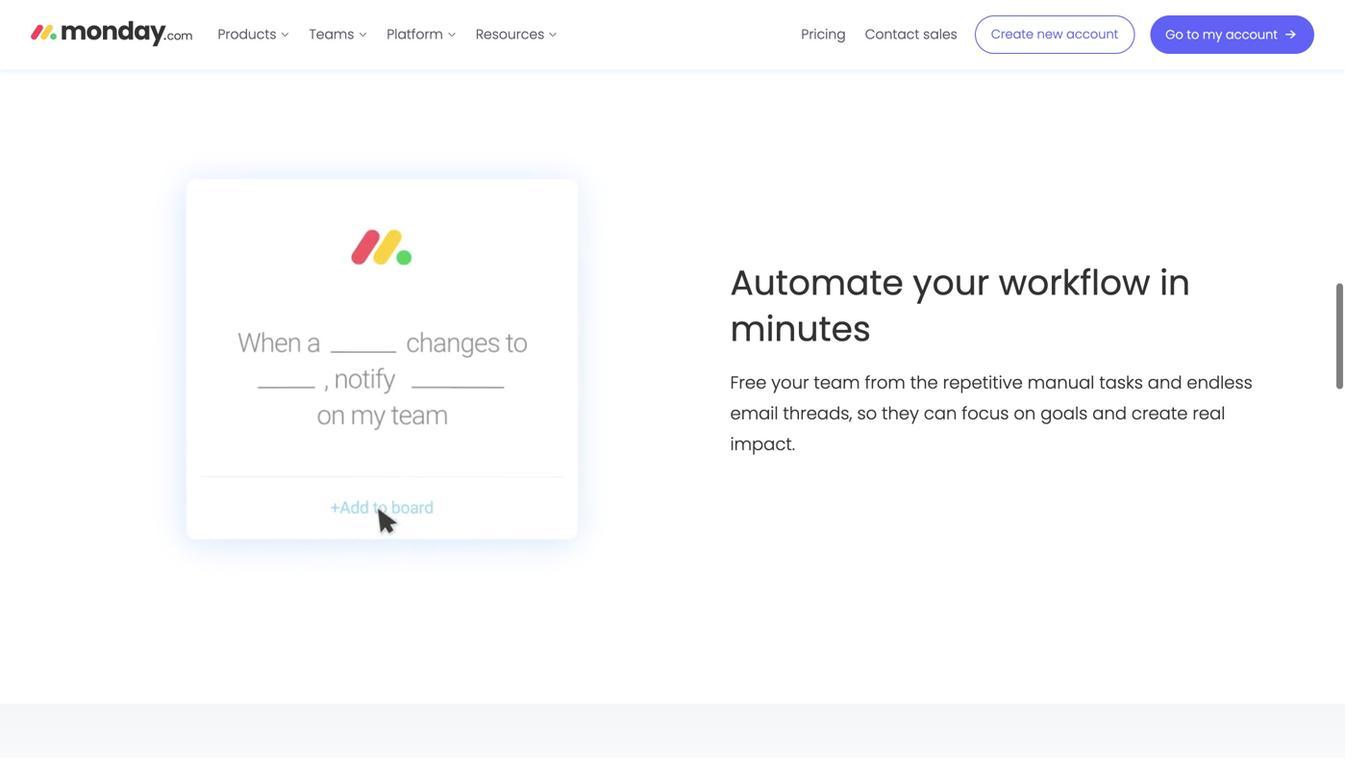 Task type: describe. For each thing, give the bounding box(es) containing it.
my
[[1203, 26, 1223, 43]]

go to my account
[[1166, 26, 1279, 43]]

email
[[731, 401, 779, 426]]

automate
[[731, 258, 904, 307]]

tasks
[[1100, 370, 1144, 395]]

products link
[[208, 19, 300, 50]]

new
[[1038, 26, 1064, 43]]

free
[[731, 370, 767, 395]]

focus
[[962, 401, 1010, 426]]

pricing
[[802, 25, 846, 44]]

products
[[218, 25, 277, 44]]

1 horizontal spatial and
[[1148, 370, 1183, 395]]

on
[[1014, 401, 1036, 426]]

teams link
[[300, 19, 377, 50]]

manual
[[1028, 370, 1095, 395]]

your for workflow
[[913, 258, 990, 307]]

account inside go to my account button
[[1226, 26, 1279, 43]]

workflow
[[999, 258, 1151, 307]]

list containing pricing
[[792, 0, 968, 69]]

pricing link
[[792, 19, 856, 50]]

goals
[[1041, 401, 1088, 426]]



Task type: vqa. For each thing, say whether or not it's contained in the screenshot.
they
yes



Task type: locate. For each thing, give the bounding box(es) containing it.
real
[[1193, 401, 1226, 426]]

sales
[[924, 25, 958, 44]]

your for team
[[772, 370, 810, 395]]

repetitive
[[943, 370, 1023, 395]]

0 vertical spatial your
[[913, 258, 990, 307]]

can
[[924, 401, 958, 426]]

list containing products
[[208, 0, 568, 69]]

the
[[911, 370, 939, 395]]

1 horizontal spatial account
[[1226, 26, 1279, 43]]

impact.
[[731, 432, 796, 456]]

resources
[[476, 25, 545, 44]]

and up create
[[1148, 370, 1183, 395]]

0 horizontal spatial and
[[1093, 401, 1127, 426]]

from
[[865, 370, 906, 395]]

go to my account button
[[1151, 15, 1315, 54]]

they
[[882, 401, 920, 426]]

teams
[[309, 25, 354, 44]]

2 list from the left
[[792, 0, 968, 69]]

resources link
[[466, 19, 568, 50]]

main element
[[208, 0, 1315, 69]]

and
[[1148, 370, 1183, 395], [1093, 401, 1127, 426]]

1 horizontal spatial list
[[792, 0, 968, 69]]

create
[[992, 26, 1034, 43]]

contact
[[866, 25, 920, 44]]

0 vertical spatial and
[[1148, 370, 1183, 395]]

contact sales
[[866, 25, 958, 44]]

1 list from the left
[[208, 0, 568, 69]]

0 horizontal spatial your
[[772, 370, 810, 395]]

in
[[1160, 258, 1191, 307]]

go
[[1166, 26, 1184, 43]]

free your team from the repetitive manual tasks and endless email threads, so they can  focus on goals and create real impact.
[[731, 370, 1253, 456]]

account right new
[[1067, 26, 1119, 43]]

so
[[858, 401, 878, 426]]

team
[[814, 370, 861, 395]]

create
[[1132, 401, 1188, 426]]

threads,
[[783, 401, 853, 426]]

1 vertical spatial your
[[772, 370, 810, 395]]

your inside free your team from the repetitive manual tasks and endless email threads, so they can  focus on goals and create real impact.
[[772, 370, 810, 395]]

0 horizontal spatial list
[[208, 0, 568, 69]]

platform
[[387, 25, 443, 44]]

automate your workflow in minutes
[[731, 258, 1191, 353]]

account inside create new account 'button'
[[1067, 26, 1119, 43]]

create new account
[[992, 26, 1119, 43]]

contact sales button
[[856, 19, 968, 50]]

monday.com logo image
[[31, 13, 193, 53]]

minutes
[[731, 304, 871, 353]]

account
[[1067, 26, 1119, 43], [1226, 26, 1279, 43]]

endless
[[1188, 370, 1253, 395]]

create new account button
[[975, 15, 1135, 54]]

list
[[208, 0, 568, 69], [792, 0, 968, 69]]

to
[[1187, 26, 1200, 43]]

and down tasks
[[1093, 401, 1127, 426]]

account right my
[[1226, 26, 1279, 43]]

1 vertical spatial and
[[1093, 401, 1127, 426]]

platform link
[[377, 19, 466, 50]]

your inside automate your workflow in minutes
[[913, 258, 990, 307]]

1 horizontal spatial your
[[913, 258, 990, 307]]

0 horizontal spatial account
[[1067, 26, 1119, 43]]

your
[[913, 258, 990, 307], [772, 370, 810, 395]]



